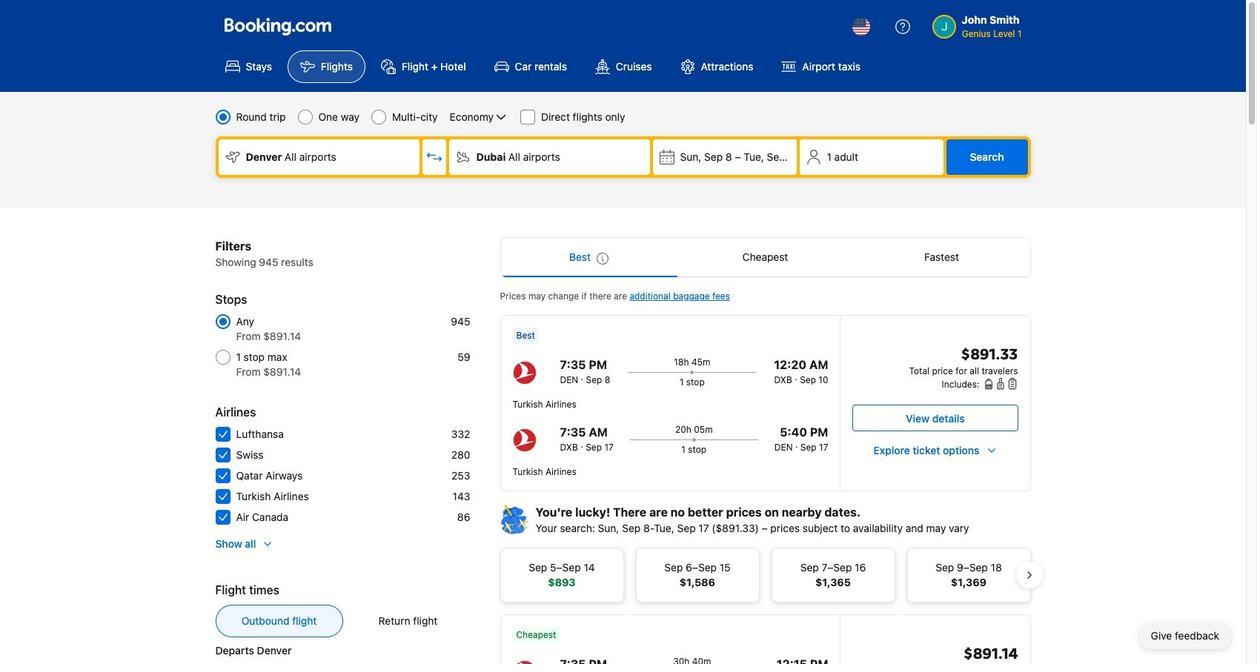 Task type: locate. For each thing, give the bounding box(es) containing it.
best image
[[597, 253, 609, 265], [597, 253, 609, 265]]

1 horizontal spatial tab list
[[501, 238, 1030, 278]]

0 horizontal spatial tab list
[[215, 605, 470, 638]]

tab list
[[501, 238, 1030, 278], [215, 605, 470, 638]]



Task type: describe. For each thing, give the bounding box(es) containing it.
0 vertical spatial tab list
[[501, 238, 1030, 278]]

your account menu john smith genius level 1 element
[[932, 13, 1022, 41]]

alternative dates with prices region
[[488, 542, 1043, 609]]

flights homepage image
[[224, 18, 331, 36]]

1 vertical spatial tab list
[[215, 605, 470, 638]]



Task type: vqa. For each thing, say whether or not it's contained in the screenshot.
change
no



